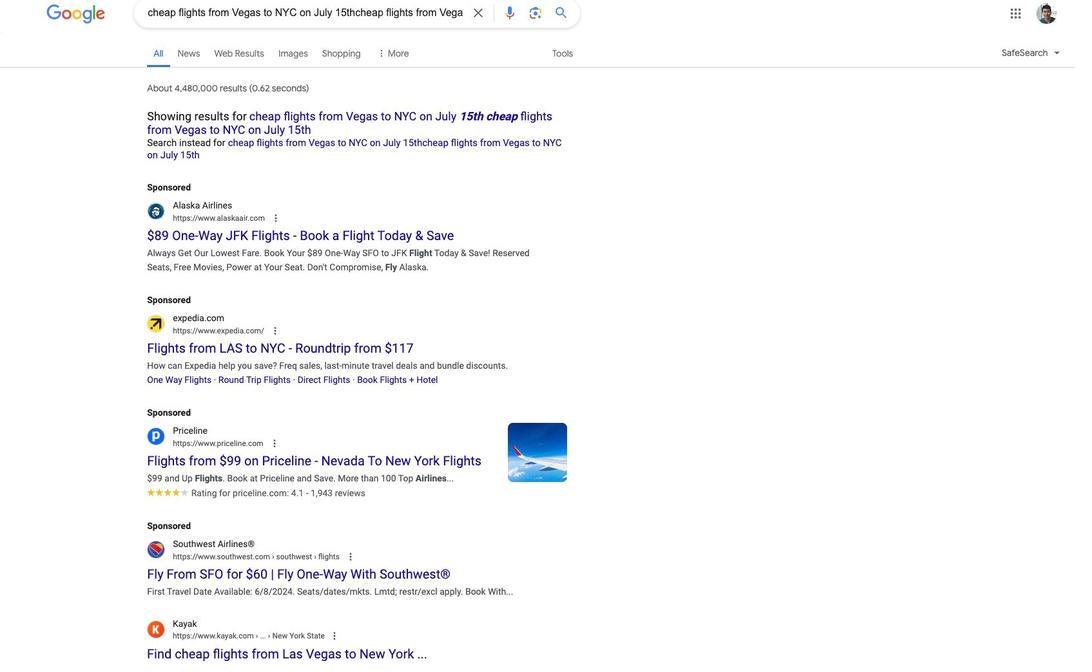 Task type: locate. For each thing, give the bounding box(es) containing it.
search by image image
[[528, 5, 544, 21]]

None text field
[[173, 214, 265, 223], [173, 440, 263, 449], [173, 214, 265, 223], [173, 440, 263, 449]]

navigation
[[0, 38, 1075, 75]]

None search field
[[0, 0, 580, 28]]

google image
[[47, 5, 106, 24]]

heading
[[147, 106, 567, 161]]

None text field
[[173, 327, 264, 336], [173, 553, 340, 562], [173, 631, 325, 642], [254, 632, 325, 641], [173, 327, 264, 336], [173, 553, 340, 562], [173, 631, 325, 642], [254, 632, 325, 641]]

search by voice image
[[502, 5, 518, 21]]



Task type: describe. For each thing, give the bounding box(es) containing it.
image from priceline.com image
[[508, 424, 567, 483]]

Search text field
[[148, 6, 463, 22]]

ads region
[[147, 180, 567, 599]]

rated 4.1 out of 5 image
[[147, 487, 189, 497]]



Task type: vqa. For each thing, say whether or not it's contained in the screenshot.
ADS region
yes



